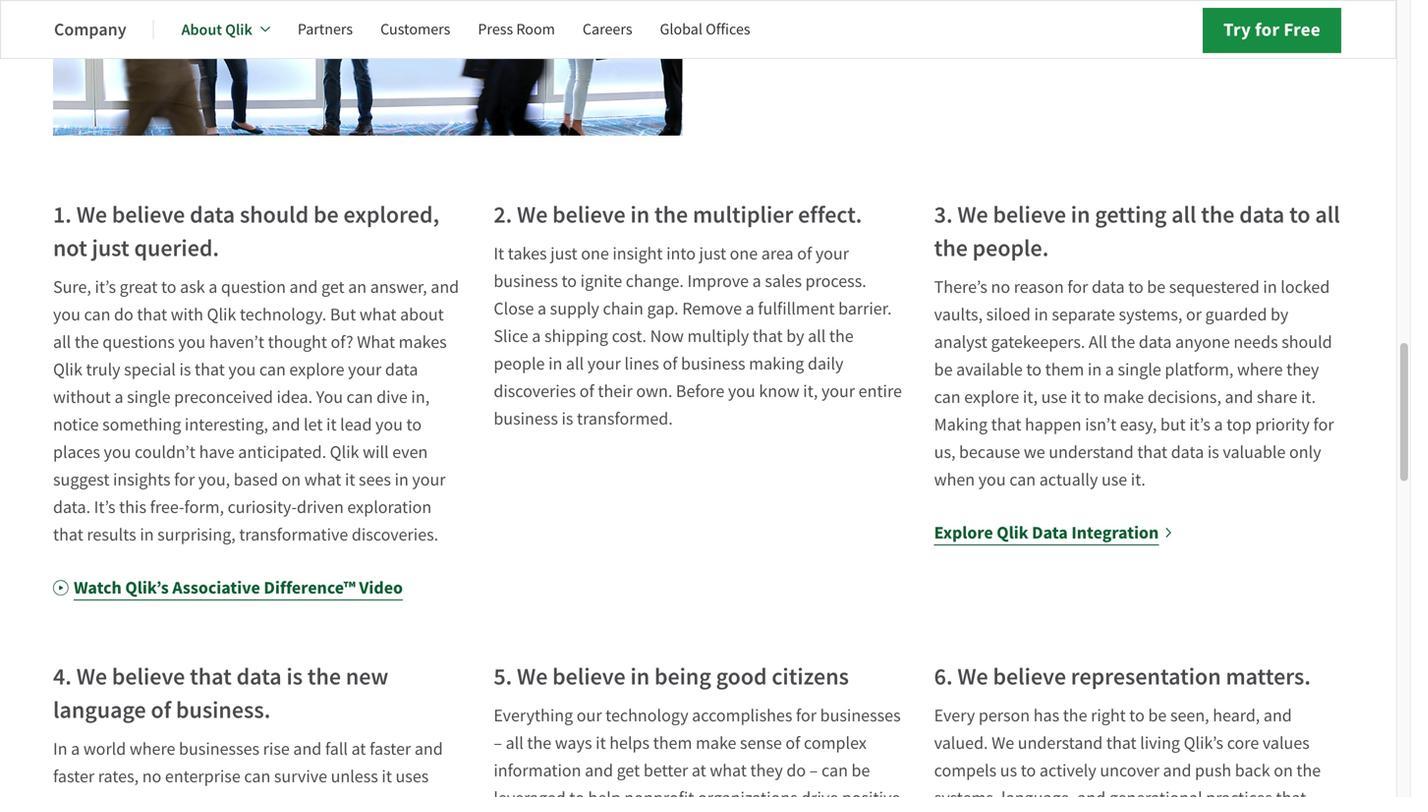 Task type: describe. For each thing, give the bounding box(es) containing it.
your down even
[[412, 469, 446, 491]]

it, inside it takes just one insight into just one area of your business to ignite change. improve a sales process. close a supply chain gap. remove a fulfillment barrier. slice a shipping cost. now multiply that by all the people in all your lines of business making daily discoveries of their own. before you know it, your entire business is transformed.
[[803, 380, 818, 403]]

language
[[53, 695, 146, 726]]

them inside everything our technology accomplishes for businesses – all the ways it helps them make sense of complex information and get better at what they do – can be leveraged to help nonprofit organizations drive posit
[[653, 732, 692, 755]]

transformed.
[[577, 408, 673, 430]]

qlik left data
[[997, 521, 1029, 545]]

great
[[120, 276, 158, 299]]

decisions,
[[1148, 386, 1222, 409]]

even
[[392, 441, 428, 464]]

for up separate at the top
[[1068, 276, 1088, 299]]

all right getting
[[1172, 200, 1197, 231]]

qlik up haven't
[[207, 303, 236, 326]]

of left their
[[580, 380, 594, 403]]

to inside everything our technology accomplishes for businesses – all the ways it helps them make sense of complex information and get better at what they do – can be leveraged to help nonprofit organizations drive posit
[[569, 787, 585, 797]]

in up insight
[[631, 200, 650, 231]]

data left anyone
[[1139, 331, 1172, 354]]

it inside in a world where businesses rise and fall at faster and faster rates, no enterprise can survive unless it uses data to find every possible edge. we see data literacy
[[382, 765, 392, 788]]

it left sees
[[345, 469, 355, 491]]

barrier.
[[839, 298, 892, 320]]

valued.
[[934, 732, 988, 755]]

nonprofit
[[625, 787, 694, 797]]

sequestered
[[1169, 276, 1260, 299]]

easy,
[[1120, 414, 1157, 436]]

the right has
[[1063, 705, 1088, 727]]

every person has the right to be seen, heard, and valued. we understand that living qlik's core values compels us to actively uncover and push back on the systems, language, and generational practices t
[[934, 705, 1321, 797]]

suggest
[[53, 469, 110, 491]]

platform,
[[1165, 359, 1234, 381]]

remove
[[682, 298, 742, 320]]

to left ask
[[161, 276, 177, 299]]

accomplishes
[[692, 705, 793, 727]]

we for 6.
[[958, 662, 989, 693]]

your up process.
[[816, 243, 849, 265]]

systems, inside there's no reason for data to be sequestered in locked vaults, siloed in separate systems, or guarded by analyst gatekeepers. all the data anyone needs should be available to them in a single platform, where they can explore it, use it to make decisions, and share it. making that happen isn't easy, but it's a top priority for us, because we understand that data is valuable only when you can actually use it.
[[1119, 303, 1183, 326]]

data down unless on the left of the page
[[349, 793, 382, 797]]

get inside everything our technology accomplishes for businesses – all the ways it helps them make sense of complex information and get better at what they do – can be leveraged to help nonprofit organizations drive posit
[[617, 760, 640, 782]]

makes
[[399, 331, 447, 354]]

share
[[1257, 386, 1298, 409]]

5.
[[494, 662, 512, 693]]

a right slice at the top left of page
[[532, 325, 541, 348]]

a inside in a world where businesses rise and fall at faster and faster rates, no enterprise can survive unless it uses data to find every possible edge. we see data literacy
[[71, 738, 80, 761]]

that down easy,
[[1138, 441, 1168, 464]]

a down the all
[[1106, 359, 1115, 381]]

that inside it takes just one insight into just one area of your business to ignite change. improve a sales process. close a supply chain gap. remove a fulfillment barrier. slice a shipping cost. now multiply that by all the people in all your lines of business making daily discoveries of their own. before you know it, your entire business is transformed.
[[753, 325, 783, 348]]

surprising,
[[157, 524, 236, 546]]

all inside the "sure, it's great to ask a question and get an answer, and you can do that with qlik technology. but what about all the questions you haven't thought of? what makes qlik truly special is that you can explore your data without a single preconceived idea. you can dive in, notice something interesting, and let it lead you to places you couldn't have anticipated. qlik will even suggest insights for you, based on what it sees in your data. it's this free-form, curiosity-driven exploration that results in surprising, transformative discoveries."
[[53, 331, 71, 354]]

can up lead
[[347, 386, 373, 409]]

you down haven't
[[228, 359, 256, 381]]

to up isn't
[[1085, 386, 1100, 409]]

of inside everything our technology accomplishes for businesses – all the ways it helps them make sense of complex information and get better at what they do – can be leveraged to help nonprofit organizations drive posit
[[786, 732, 801, 755]]

in down this
[[140, 524, 154, 546]]

it right let
[[326, 414, 337, 436]]

no inside there's no reason for data to be sequestered in locked vaults, siloed in separate systems, or guarded by analyst gatekeepers. all the data anyone needs should be available to them in a single platform, where they can explore it, use it to make decisions, and share it. making that happen isn't easy, but it's a top priority for us, because we understand that data is valuable only when you can actually use it.
[[991, 276, 1011, 299]]

2.
[[494, 200, 512, 231]]

be down analyst at the right top
[[934, 359, 953, 381]]

we inside in a world where businesses rise and fall at faster and faster rates, no enterprise can survive unless it uses data to find every possible edge. we see data literacy
[[294, 793, 317, 797]]

and up values
[[1264, 705, 1292, 727]]

is inside the "sure, it's great to ask a question and get an answer, and you can do that with qlik technology. but what about all the questions you haven't thought of? what makes qlik truly special is that you can explore your data without a single preconceived idea. you can dive in, notice something interesting, and let it lead you to places you couldn't have anticipated. qlik will even suggest insights for you, based on what it sees in your data. it's this free-form, curiosity-driven exploration that results in surprising, transformative discoveries."
[[179, 359, 191, 381]]

something
[[102, 414, 181, 436]]

and up uses
[[415, 738, 443, 761]]

about
[[400, 303, 444, 326]]

press room
[[478, 19, 555, 39]]

making
[[749, 353, 804, 375]]

all up daily
[[808, 325, 826, 348]]

all inside everything our technology accomplishes for businesses – all the ways it helps them make sense of complex information and get better at what they do – can be leveraged to help nonprofit organizations drive posit
[[506, 732, 524, 755]]

that inside every person has the right to be seen, heard, and valued. we understand that living qlik's core values compels us to actively uncover and push back on the systems, language, and generational practices t
[[1107, 732, 1137, 755]]

and up technology.
[[289, 276, 318, 299]]

it
[[494, 243, 504, 265]]

chain
[[603, 298, 644, 320]]

it's inside there's no reason for data to be sequestered in locked vaults, siloed in separate systems, or guarded by analyst gatekeepers. all the data anyone needs should be available to them in a single platform, where they can explore it, use it to make decisions, and share it. making that happen isn't easy, but it's a top priority for us, because we understand that data is valuable only when you can actually use it.
[[1190, 414, 1211, 436]]

every
[[141, 793, 182, 797]]

we for 1.
[[76, 200, 107, 231]]

actually
[[1040, 469, 1098, 491]]

valuable
[[1223, 441, 1286, 464]]

results
[[87, 524, 136, 546]]

be inside 1. we believe data should be explored, not just queried.
[[314, 200, 339, 231]]

data down but on the bottom right of page
[[1171, 441, 1204, 464]]

for right try
[[1255, 17, 1280, 42]]

now
[[650, 325, 684, 348]]

a right the close
[[538, 298, 547, 320]]

data up separate at the top
[[1092, 276, 1125, 299]]

multiplier
[[693, 200, 794, 231]]

only
[[1290, 441, 1322, 464]]

it's inside the "sure, it's great to ask a question and get an answer, and you can do that with qlik technology. but what about all the questions you haven't thought of? what makes qlik truly special is that you can explore your data without a single preconceived idea. you can dive in, notice something interesting, and let it lead you to places you couldn't have anticipated. qlik will even suggest insights for you, based on what it sees in your data. it's this free-form, curiosity-driven exploration that results in surprising, transformative discoveries."
[[95, 276, 116, 299]]

we inside every person has the right to be seen, heard, and valued. we understand that living qlik's core values compels us to actively uncover and push back on the systems, language, and generational practices t
[[992, 732, 1015, 755]]

seen,
[[1171, 705, 1210, 727]]

in down the all
[[1088, 359, 1102, 381]]

is inside it takes just one insight into just one area of your business to ignite change. improve a sales process. close a supply chain gap. remove a fulfillment barrier. slice a shipping cost. now multiply that by all the people in all your lines of business making daily discoveries of their own. before you know it, your entire business is transformed.
[[562, 408, 573, 430]]

close
[[494, 298, 534, 320]]

can down we
[[1010, 469, 1036, 491]]

their
[[598, 380, 633, 403]]

siloed
[[987, 303, 1031, 326]]

2 one from the left
[[730, 243, 758, 265]]

exploration
[[347, 496, 432, 519]]

the down 3.
[[934, 233, 968, 264]]

in up technology
[[631, 662, 650, 693]]

to down the 3. we believe in getting all the data to all the people.
[[1129, 276, 1144, 299]]

daily
[[808, 353, 844, 375]]

you down dive at the left of the page
[[376, 414, 403, 436]]

good
[[716, 662, 767, 693]]

believe for 3.
[[993, 200, 1066, 231]]

a down the truly
[[114, 386, 123, 409]]

in left locked
[[1263, 276, 1278, 299]]

available
[[957, 359, 1023, 381]]

person
[[979, 705, 1030, 727]]

you down the sure,
[[53, 303, 80, 326]]

on inside every person has the right to be seen, heard, and valued. we understand that living qlik's core values compels us to actively uncover and push back on the systems, language, and generational practices t
[[1274, 760, 1293, 782]]

by inside it takes just one insight into just one area of your business to ignite change. improve a sales process. close a supply chain gap. remove a fulfillment barrier. slice a shipping cost. now multiply that by all the people in all your lines of business making daily discoveries of their own. before you know it, your entire business is transformed.
[[787, 325, 805, 348]]

organizations
[[698, 787, 798, 797]]

that inside 4. we believe that data is the new language of business.
[[190, 662, 232, 693]]

lines
[[625, 353, 659, 375]]

slice
[[494, 325, 529, 348]]

see
[[320, 793, 345, 797]]

technology
[[606, 705, 689, 727]]

living
[[1140, 732, 1181, 755]]

it inside there's no reason for data to be sequestered in locked vaults, siloed in separate systems, or guarded by analyst gatekeepers. all the data anyone needs should be available to them in a single platform, where they can explore it, use it to make decisions, and share it. making that happen isn't easy, but it's a top priority for us, because we understand that data is valuable only when you can actually use it.
[[1071, 386, 1081, 409]]

explore inside there's no reason for data to be sequestered in locked vaults, siloed in separate systems, or guarded by analyst gatekeepers. all the data anyone needs should be available to them in a single platform, where they can explore it, use it to make decisions, and share it. making that happen isn't easy, but it's a top priority for us, because we understand that data is valuable only when you can actually use it.
[[964, 386, 1020, 409]]

we for 3.
[[958, 200, 989, 231]]

uses
[[396, 765, 429, 788]]

a right remove
[[746, 298, 755, 320]]

for up only
[[1314, 414, 1334, 436]]

transformative
[[239, 524, 348, 546]]

the down values
[[1297, 760, 1321, 782]]

explored,
[[344, 200, 439, 231]]

can inside everything our technology accomplishes for businesses – all the ways it helps them make sense of complex information and get better at what they do – can be leveraged to help nonprofit organizations drive posit
[[822, 760, 848, 782]]

of right area
[[797, 243, 812, 265]]

better
[[644, 760, 688, 782]]

new
[[346, 662, 389, 693]]

free
[[1284, 17, 1321, 42]]

everything our technology accomplishes for businesses – all the ways it helps them make sense of complex information and get better at what they do – can be leveraged to help nonprofit organizations drive posit
[[494, 705, 901, 797]]

actively
[[1040, 760, 1097, 782]]

businesses inside everything our technology accomplishes for businesses – all the ways it helps them make sense of complex information and get better at what they do – can be leveraged to help nonprofit organizations drive posit
[[820, 705, 901, 727]]

to right 'right'
[[1130, 705, 1145, 727]]

heard,
[[1213, 705, 1260, 727]]

form,
[[184, 496, 224, 519]]

data inside the 3. we believe in getting all the data to all the people.
[[1240, 200, 1285, 231]]

sense
[[740, 732, 782, 755]]

3.
[[934, 200, 953, 231]]

your down what
[[348, 359, 382, 381]]

just inside 1. we believe data should be explored, not just queried.
[[92, 233, 129, 264]]

sales
[[765, 270, 802, 293]]

data inside 4. we believe that data is the new language of business.
[[236, 662, 282, 693]]

they inside everything our technology accomplishes for businesses – all the ways it helps them make sense of complex information and get better at what they do – can be leveraged to help nonprofit organizations drive posit
[[750, 760, 783, 782]]

room
[[516, 19, 555, 39]]

in inside it takes just one insight into just one area of your business to ignite change. improve a sales process. close a supply chain gap. remove a fulfillment barrier. slice a shipping cost. now multiply that by all the people in all your lines of business making daily discoveries of their own. before you know it, your entire business is transformed.
[[549, 353, 563, 375]]

truly
[[86, 359, 120, 381]]

complex
[[804, 732, 867, 755]]

and up about
[[431, 276, 459, 299]]

making
[[934, 414, 988, 436]]

make inside everything our technology accomplishes for businesses – all the ways it helps them make sense of complex information and get better at what they do – can be leveraged to help nonprofit organizations drive posit
[[696, 732, 737, 755]]

in right sees
[[395, 469, 409, 491]]

that up preconceived
[[195, 359, 225, 381]]

in inside the 3. we believe in getting all the data to all the people.
[[1071, 200, 1091, 231]]

into
[[667, 243, 696, 265]]

difference™
[[264, 576, 356, 600]]

be inside every person has the right to be seen, heard, and valued. we understand that living qlik's core values compels us to actively uncover and push back on the systems, language, and generational practices t
[[1149, 705, 1167, 727]]

on inside the "sure, it's great to ask a question and get an answer, and you can do that with qlik technology. but what about all the questions you haven't thought of? what makes qlik truly special is that you can explore your data without a single preconceived idea. you can dive in, notice something interesting, and let it lead you to places you couldn't have anticipated. qlik will even suggest insights for you, based on what it sees in your data. it's this free-form, curiosity-driven exploration that results in surprising, transformative discoveries."
[[282, 469, 301, 491]]

company menu bar
[[54, 6, 778, 53]]

can up idea.
[[259, 359, 286, 381]]

at inside everything our technology accomplishes for businesses – all the ways it helps them make sense of complex information and get better at what they do – can be leveraged to help nonprofit organizations drive posit
[[692, 760, 706, 782]]

data
[[1032, 521, 1068, 545]]

back
[[1235, 760, 1271, 782]]

find
[[108, 793, 137, 797]]

all down shipping
[[566, 353, 584, 375]]

data down in
[[53, 793, 86, 797]]

should inside 1. we believe data should be explored, not just queried.
[[240, 200, 309, 231]]

1 horizontal spatial it.
[[1301, 386, 1316, 409]]

a left sales
[[753, 270, 762, 293]]

driven
[[297, 496, 344, 519]]

qlik down lead
[[330, 441, 359, 464]]

insight
[[613, 243, 663, 265]]

our
[[577, 705, 602, 727]]

at inside in a world where businesses rise and fall at faster and faster rates, no enterprise can survive unless it uses data to find every possible edge. we see data literacy
[[352, 738, 366, 761]]

believe for 2.
[[553, 200, 626, 231]]

to down gatekeepers.
[[1027, 359, 1042, 381]]

in a world where businesses rise and fall at faster and faster rates, no enterprise can survive unless it uses data to find every possible edge. we see data literacy
[[53, 738, 460, 797]]

discoveries.
[[352, 524, 439, 546]]

1 one from the left
[[581, 243, 609, 265]]

and inside there's no reason for data to be sequestered in locked vaults, siloed in separate systems, or guarded by analyst gatekeepers. all the data anyone needs should be available to them in a single platform, where they can explore it, use it to make decisions, and share it. making that happen isn't easy, but it's a top priority for us, because we understand that data is valuable only when you can actually use it.
[[1225, 386, 1254, 409]]

fall
[[325, 738, 348, 761]]

curiosity-
[[228, 496, 297, 519]]

that down great
[[137, 303, 167, 326]]

is inside 4. we believe that data is the new language of business.
[[286, 662, 303, 693]]

insights
[[113, 469, 171, 491]]

be inside everything our technology accomplishes for businesses – all the ways it helps them make sense of complex information and get better at what they do – can be leveraged to help nonprofit organizations drive posit
[[852, 760, 870, 782]]

can up making
[[934, 386, 961, 409]]

in down reason
[[1035, 303, 1049, 326]]

discoveries
[[494, 380, 576, 403]]

your down daily
[[822, 380, 855, 403]]

idea.
[[277, 386, 313, 409]]

the inside 4. we believe that data is the new language of business.
[[308, 662, 341, 693]]

them inside there's no reason for data to be sequestered in locked vaults, siloed in separate systems, or guarded by analyst gatekeepers. all the data anyone needs should be available to them in a single platform, where they can explore it, use it to make decisions, and share it. making that happen isn't easy, but it's a top priority for us, because we understand that data is valuable only when you can actually use it.
[[1045, 359, 1085, 381]]

area
[[762, 243, 794, 265]]

single inside there's no reason for data to be sequestered in locked vaults, siloed in separate systems, or guarded by analyst gatekeepers. all the data anyone needs should be available to them in a single platform, where they can explore it, use it to make decisions, and share it. making that happen isn't easy, but it's a top priority for us, because we understand that data is valuable only when you can actually use it.
[[1118, 359, 1162, 381]]

interesting,
[[185, 414, 268, 436]]

1 vertical spatial business
[[681, 353, 746, 375]]

the up sequestered
[[1201, 200, 1235, 231]]

reason
[[1014, 276, 1064, 299]]

4.
[[53, 662, 72, 693]]

qlik up without
[[53, 359, 82, 381]]

and left let
[[272, 414, 300, 436]]

a right ask
[[209, 276, 218, 299]]

1.
[[53, 200, 72, 231]]



Task type: vqa. For each thing, say whether or not it's contained in the screenshot.


Task type: locate. For each thing, give the bounding box(es) containing it.
and up top in the bottom of the page
[[1225, 386, 1254, 409]]

0 horizontal spatial businesses
[[179, 738, 260, 761]]

1 vertical spatial them
[[653, 732, 692, 755]]

1 vertical spatial on
[[1274, 760, 1293, 782]]

but
[[1161, 414, 1186, 436]]

locked
[[1281, 276, 1330, 299]]

1 horizontal spatial just
[[551, 243, 578, 265]]

what
[[357, 331, 395, 354]]

single down special
[[127, 386, 171, 409]]

1 vertical spatial explore
[[964, 386, 1020, 409]]

to right us
[[1021, 760, 1036, 782]]

in,
[[411, 386, 430, 409]]

we for 5.
[[517, 662, 548, 693]]

1 vertical spatial where
[[130, 738, 175, 761]]

press
[[478, 19, 513, 39]]

use up happen
[[1042, 386, 1067, 409]]

is inside there's no reason for data to be sequestered in locked vaults, siloed in separate systems, or guarded by analyst gatekeepers. all the data anyone needs should be available to them in a single platform, where they can explore it, use it to make decisions, and share it. making that happen isn't easy, but it's a top priority for us, because we understand that data is valuable only when you can actually use it.
[[1208, 441, 1220, 464]]

information
[[494, 760, 581, 782]]

0 horizontal spatial make
[[696, 732, 737, 755]]

1 horizontal spatial what
[[360, 303, 397, 326]]

1 horizontal spatial should
[[1282, 331, 1333, 354]]

what we believe image
[[53, 0, 683, 136]]

rise
[[263, 738, 290, 761]]

to inside it takes just one insight into just one area of your business to ignite change. improve a sales process. close a supply chain gap. remove a fulfillment barrier. slice a shipping cost. now multiply that by all the people in all your lines of business making daily discoveries of their own. before you know it, your entire business is transformed.
[[562, 270, 577, 293]]

it. down easy,
[[1131, 469, 1146, 491]]

where inside in a world where businesses rise and fall at faster and faster rates, no enterprise can survive unless it uses data to find every possible edge. we see data literacy
[[130, 738, 175, 761]]

in up discoveries on the left
[[549, 353, 563, 375]]

0 vertical spatial make
[[1104, 386, 1144, 409]]

by inside there's no reason for data to be sequestered in locked vaults, siloed in separate systems, or guarded by analyst gatekeepers. all the data anyone needs should be available to them in a single platform, where they can explore it, use it to make decisions, and share it. making that happen isn't easy, but it's a top priority for us, because we understand that data is valuable only when you can actually use it.
[[1271, 303, 1289, 326]]

language,
[[1002, 787, 1074, 797]]

do up questions
[[114, 303, 133, 326]]

uncover
[[1100, 760, 1160, 782]]

2 vertical spatial what
[[710, 760, 747, 782]]

that up uncover
[[1107, 732, 1137, 755]]

no inside in a world where businesses rise and fall at faster and faster rates, no enterprise can survive unless it uses data to find every possible edge. we see data literacy
[[142, 765, 162, 788]]

explore qlik data integration link
[[934, 519, 1174, 547]]

before
[[676, 380, 725, 403]]

a left top in the bottom of the page
[[1214, 414, 1223, 436]]

you inside there's no reason for data to be sequestered in locked vaults, siloed in separate systems, or guarded by analyst gatekeepers. all the data anyone needs should be available to them in a single platform, where they can explore it, use it to make decisions, and share it. making that happen isn't easy, but it's a top priority for us, because we understand that data is valuable only when you can actually use it.
[[979, 469, 1006, 491]]

make down accomplishes
[[696, 732, 737, 755]]

there's
[[934, 276, 988, 299]]

haven't
[[209, 331, 264, 354]]

1 horizontal spatial get
[[617, 760, 640, 782]]

global
[[660, 19, 703, 39]]

they inside there's no reason for data to be sequestered in locked vaults, siloed in separate systems, or guarded by analyst gatekeepers. all the data anyone needs should be available to them in a single platform, where they can explore it, use it to make decisions, and share it. making that happen isn't easy, but it's a top priority for us, because we understand that data is valuable only when you can actually use it.
[[1287, 359, 1320, 381]]

data up 'business.'
[[236, 662, 282, 693]]

we right the 2.
[[517, 200, 548, 231]]

believe for 5.
[[553, 662, 626, 693]]

a right in
[[71, 738, 80, 761]]

0 horizontal spatial get
[[321, 276, 345, 299]]

1 horizontal spatial it,
[[1023, 386, 1038, 409]]

1 horizontal spatial at
[[692, 760, 706, 782]]

it
[[1071, 386, 1081, 409], [326, 414, 337, 436], [345, 469, 355, 491], [596, 732, 606, 755], [382, 765, 392, 788]]

and up survive at the bottom of the page
[[293, 738, 322, 761]]

the inside it takes just one insight into just one area of your business to ignite change. improve a sales process. close a supply chain gap. remove a fulfillment barrier. slice a shipping cost. now multiply that by all the people in all your lines of business making daily discoveries of their own. before you know it, your entire business is transformed.
[[830, 325, 854, 348]]

1 vertical spatial it's
[[1190, 414, 1211, 436]]

it,
[[803, 380, 818, 403], [1023, 386, 1038, 409]]

separate
[[1052, 303, 1116, 326]]

it's
[[94, 496, 116, 519]]

0 horizontal spatial at
[[352, 738, 366, 761]]

global offices
[[660, 19, 751, 39]]

1 vertical spatial it.
[[1131, 469, 1146, 491]]

preconceived
[[174, 386, 273, 409]]

of down now
[[663, 353, 678, 375]]

a
[[753, 270, 762, 293], [209, 276, 218, 299], [538, 298, 547, 320], [746, 298, 755, 320], [532, 325, 541, 348], [1106, 359, 1115, 381], [114, 386, 123, 409], [1214, 414, 1223, 436], [71, 738, 80, 761]]

it's left great
[[95, 276, 116, 299]]

values
[[1263, 732, 1310, 755]]

all
[[1089, 331, 1108, 354]]

2 horizontal spatial what
[[710, 760, 747, 782]]

can down the sure,
[[84, 303, 110, 326]]

the inside there's no reason for data to be sequestered in locked vaults, siloed in separate systems, or guarded by analyst gatekeepers. all the data anyone needs should be available to them in a single platform, where they can explore it, use it to make decisions, and share it. making that happen isn't easy, but it's a top priority for us, because we understand that data is valuable only when you can actually use it.
[[1111, 331, 1136, 354]]

the inside the "sure, it's great to ask a question and get an answer, and you can do that with qlik technology. but what about all the questions you haven't thought of? what makes qlik truly special is that you can explore your data without a single preconceived idea. you can dive in, notice something interesting, and let it lead you to places you couldn't have anticipated. qlik will even suggest insights for you, based on what it sees in your data. it's this free-form, curiosity-driven exploration that results in surprising, transformative discoveries."
[[75, 331, 99, 354]]

0 horizontal spatial it's
[[95, 276, 116, 299]]

1 horizontal spatial by
[[1271, 303, 1289, 326]]

it, inside there's no reason for data to be sequestered in locked vaults, siloed in separate systems, or guarded by analyst gatekeepers. all the data anyone needs should be available to them in a single platform, where they can explore it, use it to make decisions, and share it. making that happen isn't easy, but it's a top priority for us, because we understand that data is valuable only when you can actually use it.
[[1023, 386, 1038, 409]]

they up share
[[1287, 359, 1320, 381]]

0 vertical spatial understand
[[1049, 441, 1134, 464]]

ask
[[180, 276, 205, 299]]

0 horizontal spatial on
[[282, 469, 301, 491]]

shipping
[[544, 325, 608, 348]]

1 vertical spatial do
[[787, 760, 806, 782]]

explore inside the "sure, it's great to ask a question and get an answer, and you can do that with qlik technology. but what about all the questions you haven't thought of? what makes qlik truly special is that you can explore your data without a single preconceived idea. you can dive in, notice something interesting, and let it lead you to places you couldn't have anticipated. qlik will even suggest insights for you, based on what it sees in your data. it's this free-form, curiosity-driven exploration that results in surprising, transformative discoveries."
[[289, 359, 345, 381]]

with
[[171, 303, 203, 326]]

anyone
[[1176, 331, 1230, 354]]

0 vertical spatial qlik's
[[125, 576, 169, 600]]

couldn't
[[135, 441, 196, 464]]

0 horizontal spatial faster
[[53, 765, 95, 788]]

rates,
[[98, 765, 139, 788]]

partners link
[[298, 6, 353, 53]]

0 horizontal spatial should
[[240, 200, 309, 231]]

believe up 'our'
[[553, 662, 626, 693]]

to left help
[[569, 787, 585, 797]]

0 vertical spatial it's
[[95, 276, 116, 299]]

0 vertical spatial get
[[321, 276, 345, 299]]

let
[[304, 414, 323, 436]]

1 vertical spatial systems,
[[934, 787, 998, 797]]

do up 'drive' on the bottom right
[[787, 760, 806, 782]]

0 vertical spatial no
[[991, 276, 1011, 299]]

1 vertical spatial should
[[1282, 331, 1333, 354]]

on
[[282, 469, 301, 491], [1274, 760, 1293, 782]]

the up "information" at the bottom of page
[[527, 732, 552, 755]]

for inside everything our technology accomplishes for businesses – all the ways it helps them make sense of complex information and get better at what they do – can be leveraged to help nonprofit organizations drive posit
[[796, 705, 817, 727]]

thought
[[268, 331, 327, 354]]

faster
[[370, 738, 411, 761], [53, 765, 95, 788]]

systems, inside every person has the right to be seen, heard, and valued. we understand that living qlik's core values compels us to actively uncover and push back on the systems, language, and generational practices t
[[934, 787, 998, 797]]

places
[[53, 441, 100, 464]]

just up improve
[[699, 243, 726, 265]]

0 vertical spatial should
[[240, 200, 309, 231]]

video
[[359, 576, 403, 600]]

what inside everything our technology accomplishes for businesses – all the ways it helps them make sense of complex information and get better at what they do – can be leveraged to help nonprofit organizations drive posit
[[710, 760, 747, 782]]

in
[[631, 200, 650, 231], [1071, 200, 1091, 231], [1263, 276, 1278, 299], [1035, 303, 1049, 326], [549, 353, 563, 375], [1088, 359, 1102, 381], [395, 469, 409, 491], [140, 524, 154, 546], [631, 662, 650, 693]]

no
[[991, 276, 1011, 299], [142, 765, 162, 788]]

single up decisions,
[[1118, 359, 1162, 381]]

1 horizontal spatial –
[[810, 760, 818, 782]]

where inside there's no reason for data to be sequestered in locked vaults, siloed in separate systems, or guarded by analyst gatekeepers. all the data anyone needs should be available to them in a single platform, where they can explore it, use it to make decisions, and share it. making that happen isn't easy, but it's a top priority for us, because we understand that data is valuable only when you can actually use it.
[[1237, 359, 1283, 381]]

1 vertical spatial understand
[[1018, 732, 1103, 755]]

by up needs
[[1271, 303, 1289, 326]]

to left find
[[90, 793, 105, 797]]

data up queried.
[[190, 200, 235, 231]]

0 horizontal spatial where
[[130, 738, 175, 761]]

1 horizontal spatial single
[[1118, 359, 1162, 381]]

your up their
[[588, 353, 621, 375]]

that down data.
[[53, 524, 83, 546]]

without
[[53, 386, 111, 409]]

1 vertical spatial make
[[696, 732, 737, 755]]

1 horizontal spatial use
[[1102, 469, 1128, 491]]

but
[[330, 303, 356, 326]]

what up 'organizations'
[[710, 760, 747, 782]]

do
[[114, 303, 133, 326], [787, 760, 806, 782]]

0 horizontal spatial one
[[581, 243, 609, 265]]

isn't
[[1085, 414, 1117, 436]]

getting
[[1095, 200, 1167, 231]]

you down with
[[178, 331, 206, 354]]

believe up "people."
[[993, 200, 1066, 231]]

help
[[588, 787, 621, 797]]

0 horizontal spatial use
[[1042, 386, 1067, 409]]

and inside everything our technology accomplishes for businesses – all the ways it helps them make sense of complex information and get better at what they do – can be leveraged to help nonprofit organizations drive posit
[[585, 760, 613, 782]]

representation
[[1071, 662, 1221, 693]]

6.
[[934, 662, 953, 693]]

qlik's inside every person has the right to be seen, heard, and valued. we understand that living qlik's core values compels us to actively uncover and push back on the systems, language, and generational practices t
[[1184, 732, 1224, 755]]

2 horizontal spatial just
[[699, 243, 726, 265]]

0 vertical spatial single
[[1118, 359, 1162, 381]]

0 vertical spatial explore
[[289, 359, 345, 381]]

should up question
[[240, 200, 309, 231]]

0 horizontal spatial explore
[[289, 359, 345, 381]]

try
[[1224, 17, 1251, 42]]

of inside 4. we believe that data is the new language of business.
[[151, 695, 171, 726]]

1 horizontal spatial no
[[991, 276, 1011, 299]]

0 vertical spatial business
[[494, 270, 558, 293]]

what up what
[[360, 303, 397, 326]]

integration
[[1072, 521, 1159, 545]]

we
[[1024, 441, 1046, 464]]

we right the 4.
[[76, 662, 107, 693]]

faster down in
[[53, 765, 95, 788]]

believe up queried.
[[112, 200, 185, 231]]

data up dive at the left of the page
[[385, 359, 418, 381]]

people
[[494, 353, 545, 375]]

0 horizontal spatial it.
[[1131, 469, 1146, 491]]

data inside the "sure, it's great to ask a question and get an answer, and you can do that with qlik technology. but what about all the questions you haven't thought of? what makes qlik truly special is that you can explore your data without a single preconceived idea. you can dive in, notice something interesting, and let it lead you to places you couldn't have anticipated. qlik will even suggest insights for you, based on what it sees in your data. it's this free-form, curiosity-driven exploration that results in surprising, transformative discoveries."
[[385, 359, 418, 381]]

understand inside every person has the right to be seen, heard, and valued. we understand that living qlik's core values compels us to actively uncover and push back on the systems, language, and generational practices t
[[1018, 732, 1103, 755]]

where down needs
[[1237, 359, 1283, 381]]

0 vertical spatial it.
[[1301, 386, 1316, 409]]

1 vertical spatial no
[[142, 765, 162, 788]]

2 vertical spatial business
[[494, 408, 558, 430]]

us,
[[934, 441, 956, 464]]

we down survive at the bottom of the page
[[294, 793, 317, 797]]

is left new
[[286, 662, 303, 693]]

dive
[[377, 386, 408, 409]]

understand inside there's no reason for data to be sequestered in locked vaults, siloed in separate systems, or guarded by analyst gatekeepers. all the data anyone needs should be available to them in a single platform, where they can explore it, use it to make decisions, and share it. making that happen isn't easy, but it's a top priority for us, because we understand that data is valuable only when you can actually use it.
[[1049, 441, 1134, 464]]

1 vertical spatial they
[[750, 760, 783, 782]]

and up the generational
[[1163, 760, 1192, 782]]

get inside the "sure, it's great to ask a question and get an answer, and you can do that with qlik technology. but what about all the questions you haven't thought of? what makes qlik truly special is that you can explore your data without a single preconceived idea. you can dive in, notice something interesting, and let it lead you to places you couldn't have anticipated. qlik will even suggest insights for you, based on what it sees in your data. it's this free-form, curiosity-driven exploration that results in surprising, transformative discoveries."
[[321, 276, 345, 299]]

1 horizontal spatial it's
[[1190, 414, 1211, 436]]

the left new
[[308, 662, 341, 693]]

not
[[53, 233, 87, 264]]

qlik inside company menu bar
[[225, 19, 252, 40]]

believe up language on the bottom
[[112, 662, 185, 693]]

that up making
[[753, 325, 783, 348]]

we for 4.
[[76, 662, 107, 693]]

1 horizontal spatial explore
[[964, 386, 1020, 409]]

we inside 1. we believe data should be explored, not just queried.
[[76, 200, 107, 231]]

right
[[1091, 705, 1126, 727]]

question
[[221, 276, 286, 299]]

1 horizontal spatial businesses
[[820, 705, 901, 727]]

we inside the 3. we believe in getting all the data to all the people.
[[958, 200, 989, 231]]

in left getting
[[1071, 200, 1091, 231]]

all up locked
[[1315, 200, 1340, 231]]

we inside 4. we believe that data is the new language of business.
[[76, 662, 107, 693]]

you inside it takes just one insight into just one area of your business to ignite change. improve a sales process. close a supply chain gap. remove a fulfillment barrier. slice a shipping cost. now multiply that by all the people in all your lines of business making daily discoveries of their own. before you know it, your entire business is transformed.
[[728, 380, 756, 403]]

1 horizontal spatial faster
[[370, 738, 411, 761]]

systems, left or
[[1119, 303, 1183, 326]]

the up the truly
[[75, 331, 99, 354]]

explore
[[289, 359, 345, 381], [964, 386, 1020, 409]]

0 horizontal spatial by
[[787, 325, 805, 348]]

1 vertical spatial faster
[[53, 765, 95, 788]]

generational
[[1110, 787, 1203, 797]]

0 horizontal spatial what
[[304, 469, 341, 491]]

believe for 4.
[[112, 662, 185, 693]]

believe inside 1. we believe data should be explored, not just queried.
[[112, 200, 185, 231]]

1 vertical spatial single
[[127, 386, 171, 409]]

at right better
[[692, 760, 706, 782]]

0 vertical spatial businesses
[[820, 705, 901, 727]]

supply
[[550, 298, 600, 320]]

0 vertical spatial –
[[494, 732, 502, 755]]

we right 3.
[[958, 200, 989, 231]]

6. we believe representation matters.
[[934, 662, 1311, 693]]

1 horizontal spatial where
[[1237, 359, 1283, 381]]

0 horizontal spatial qlik's
[[125, 576, 169, 600]]

just right takes
[[551, 243, 578, 265]]

use right actually
[[1102, 469, 1128, 491]]

where up rates,
[[130, 738, 175, 761]]

needs
[[1234, 331, 1278, 354]]

watch qlik's associative difference™ video link
[[53, 574, 403, 602]]

you left know
[[728, 380, 756, 403]]

free-
[[150, 496, 184, 519]]

single inside the "sure, it's great to ask a question and get an answer, and you can do that with qlik technology. but what about all the questions you haven't thought of? what makes qlik truly special is that you can explore your data without a single preconceived idea. you can dive in, notice something interesting, and let it lead you to places you couldn't have anticipated. qlik will even suggest insights for you, based on what it sees in your data. it's this free-form, curiosity-driven exploration that results in surprising, transformative discoveries."
[[127, 386, 171, 409]]

1 horizontal spatial do
[[787, 760, 806, 782]]

can inside in a world where businesses rise and fall at faster and faster rates, no enterprise can survive unless it uses data to find every possible edge. we see data literacy
[[244, 765, 271, 788]]

0 vertical spatial what
[[360, 303, 397, 326]]

0 vertical spatial faster
[[370, 738, 411, 761]]

to inside in a world where businesses rise and fall at faster and faster rates, no enterprise can survive unless it uses data to find every possible edge. we see data literacy
[[90, 793, 105, 797]]

should right needs
[[1282, 331, 1333, 354]]

and down actively
[[1078, 787, 1106, 797]]

them down gatekeepers.
[[1045, 359, 1085, 381]]

it's right but on the bottom right of page
[[1190, 414, 1211, 436]]

the inside everything our technology accomplishes for businesses – all the ways it helps them make sense of complex information and get better at what they do – can be leveraged to help nonprofit organizations drive posit
[[527, 732, 552, 755]]

all down the sure,
[[53, 331, 71, 354]]

believe for 1.
[[112, 200, 185, 231]]

because
[[959, 441, 1021, 464]]

believe inside the 3. we believe in getting all the data to all the people.
[[993, 200, 1066, 231]]

it up happen
[[1071, 386, 1081, 409]]

one left area
[[730, 243, 758, 265]]

0 vertical spatial where
[[1237, 359, 1283, 381]]

they down sense on the bottom
[[750, 760, 783, 782]]

0 vertical spatial on
[[282, 469, 301, 491]]

1 horizontal spatial systems,
[[1119, 303, 1183, 326]]

1 vertical spatial –
[[810, 760, 818, 782]]

top
[[1227, 414, 1252, 436]]

world
[[83, 738, 126, 761]]

for inside the "sure, it's great to ask a question and get an answer, and you can do that with qlik technology. but what about all the questions you haven't thought of? what makes qlik truly special is that you can explore your data without a single preconceived idea. you can dive in, notice something interesting, and let it lead you to places you couldn't have anticipated. qlik will even suggest insights for you, based on what it sees in your data. it's this free-form, curiosity-driven exploration that results in surprising, transformative discoveries."
[[174, 469, 195, 491]]

4. we believe that data is the new language of business.
[[53, 662, 389, 726]]

0 horizontal spatial single
[[127, 386, 171, 409]]

1 horizontal spatial qlik's
[[1184, 732, 1224, 755]]

1 vertical spatial use
[[1102, 469, 1128, 491]]

believe for 6.
[[993, 662, 1066, 693]]

everything
[[494, 705, 573, 727]]

1 horizontal spatial them
[[1045, 359, 1085, 381]]

make inside there's no reason for data to be sequestered in locked vaults, siloed in separate systems, or guarded by analyst gatekeepers. all the data anyone needs should be available to them in a single platform, where they can explore it, use it to make decisions, and share it. making that happen isn't easy, but it's a top priority for us, because we understand that data is valuable only when you can actually use it.
[[1104, 386, 1144, 409]]

businesses inside in a world where businesses rise and fall at faster and faster rates, no enterprise can survive unless it uses data to find every possible edge. we see data literacy
[[179, 738, 260, 761]]

0 horizontal spatial –
[[494, 732, 502, 755]]

to inside the 3. we believe in getting all the data to all the people.
[[1290, 200, 1311, 231]]

businesses up enterprise
[[179, 738, 260, 761]]

0 vertical spatial systems,
[[1119, 303, 1183, 326]]

businesses up complex
[[820, 705, 901, 727]]

we for 2.
[[517, 200, 548, 231]]

the up into
[[655, 200, 688, 231]]

on down values
[[1274, 760, 1293, 782]]

do inside the "sure, it's great to ask a question and get an answer, and you can do that with qlik technology. but what about all the questions you haven't thought of? what makes qlik truly special is that you can explore your data without a single preconceived idea. you can dive in, notice something interesting, and let it lead you to places you couldn't have anticipated. qlik will even suggest insights for you, based on what it sees in your data. it's this free-form, curiosity-driven exploration that results in surprising, transformative discoveries."
[[114, 303, 133, 326]]

it inside everything our technology accomplishes for businesses – all the ways it helps them make sense of complex information and get better at what they do – can be leveraged to help nonprofit organizations drive posit
[[596, 732, 606, 755]]

that
[[137, 303, 167, 326], [753, 325, 783, 348], [195, 359, 225, 381], [991, 414, 1022, 436], [1138, 441, 1168, 464], [53, 524, 83, 546], [190, 662, 232, 693], [1107, 732, 1137, 755]]

0 horizontal spatial do
[[114, 303, 133, 326]]

multiply
[[688, 325, 749, 348]]

0 vertical spatial them
[[1045, 359, 1085, 381]]

data inside 1. we believe data should be explored, not just queried.
[[190, 200, 235, 231]]

0 horizontal spatial they
[[750, 760, 783, 782]]

1 vertical spatial qlik's
[[1184, 732, 1224, 755]]

is
[[179, 359, 191, 381], [562, 408, 573, 430], [1208, 441, 1220, 464], [286, 662, 303, 693]]

0 horizontal spatial systems,
[[934, 787, 998, 797]]

on down the anticipated.
[[282, 469, 301, 491]]

1 horizontal spatial one
[[730, 243, 758, 265]]

believe up insight
[[553, 200, 626, 231]]

we right 1.
[[76, 200, 107, 231]]

ways
[[555, 732, 592, 755]]

1 vertical spatial businesses
[[179, 738, 260, 761]]

1 horizontal spatial make
[[1104, 386, 1144, 409]]

priority
[[1256, 414, 1310, 436]]

0 horizontal spatial it,
[[803, 380, 818, 403]]

the up daily
[[830, 325, 854, 348]]

0 horizontal spatial just
[[92, 233, 129, 264]]

you down something
[[104, 441, 131, 464]]

should inside there's no reason for data to be sequestered in locked vaults, siloed in separate systems, or guarded by analyst gatekeepers. all the data anyone needs should be available to them in a single platform, where they can explore it, use it to make decisions, and share it. making that happen isn't easy, but it's a top priority for us, because we understand that data is valuable only when you can actually use it.
[[1282, 331, 1333, 354]]

0 vertical spatial they
[[1287, 359, 1320, 381]]

unless
[[331, 765, 378, 788]]

for
[[1255, 17, 1280, 42], [1068, 276, 1088, 299], [1314, 414, 1334, 436], [174, 469, 195, 491], [796, 705, 817, 727]]

businesses
[[820, 705, 901, 727], [179, 738, 260, 761]]

sure, it's great to ask a question and get an answer, and you can do that with qlik technology. but what about all the questions you haven't thought of? what makes qlik truly special is that you can explore your data without a single preconceived idea. you can dive in, notice something interesting, and let it lead you to places you couldn't have anticipated. qlik will even suggest insights for you, based on what it sees in your data. it's this free-form, curiosity-driven exploration that results in surprising, transformative discoveries.
[[53, 276, 459, 546]]

of?
[[331, 331, 354, 354]]

0 horizontal spatial them
[[653, 732, 692, 755]]

to up even
[[406, 414, 422, 436]]

be left sequestered
[[1147, 276, 1166, 299]]

technology.
[[240, 303, 327, 326]]

there's no reason for data to be sequestered in locked vaults, siloed in separate systems, or guarded by analyst gatekeepers. all the data anyone needs should be available to them in a single platform, where they can explore it, use it to make decisions, and share it. making that happen isn't easy, but it's a top priority for us, because we understand that data is valuable only when you can actually use it.
[[934, 276, 1334, 491]]

helps
[[610, 732, 650, 755]]

people.
[[973, 233, 1049, 264]]

1 horizontal spatial they
[[1287, 359, 1320, 381]]

0 vertical spatial do
[[114, 303, 133, 326]]

1 vertical spatial get
[[617, 760, 640, 782]]

that up because
[[991, 414, 1022, 436]]

do inside everything our technology accomplishes for businesses – all the ways it helps them make sense of complex information and get better at what they do – can be leveraged to help nonprofit organizations drive posit
[[787, 760, 806, 782]]

1 vertical spatial what
[[304, 469, 341, 491]]

leveraged
[[494, 787, 566, 797]]

your
[[816, 243, 849, 265], [588, 353, 621, 375], [348, 359, 382, 381], [822, 380, 855, 403], [412, 469, 446, 491]]

0 vertical spatial use
[[1042, 386, 1067, 409]]

explore up you
[[289, 359, 345, 381]]

0 horizontal spatial no
[[142, 765, 162, 788]]

1 horizontal spatial on
[[1274, 760, 1293, 782]]

global offices link
[[660, 6, 751, 53]]

believe inside 4. we believe that data is the new language of business.
[[112, 662, 185, 693]]



